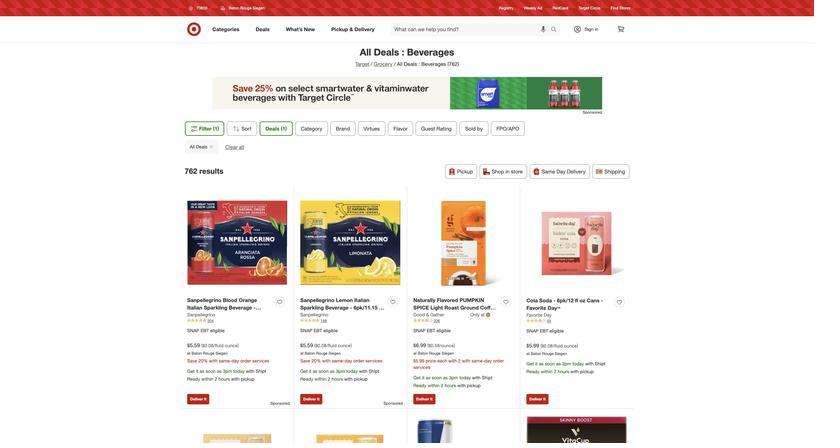Task type: locate. For each thing, give the bounding box(es) containing it.
0 horizontal spatial ready within 2 hours with pickup
[[187, 376, 254, 382]]

same- for oz
[[219, 358, 232, 364]]

1 vertical spatial delivery
[[567, 168, 586, 175]]

6pk/11.15 inside sanpellegrino blood orange italian sparkling beverage - 6pk/11.15 fl oz cans
[[187, 312, 211, 318]]

guest rating
[[421, 125, 452, 132]]

2 day from the left
[[345, 358, 352, 364]]

get it as soon as 3pm today with shipt for cans
[[300, 369, 379, 374]]

2 horizontal spatial oz
[[580, 297, 585, 304]]

eligible for oz
[[210, 328, 225, 333]]

1 ready within 2 hours with pickup from the left
[[187, 376, 254, 382]]

1 horizontal spatial day
[[345, 358, 352, 364]]

2 horizontal spatial $0.08
[[542, 343, 553, 349]]

1 horizontal spatial good
[[433, 312, 447, 318]]

deals up grocery 'link'
[[374, 46, 399, 58]]

206 link
[[413, 318, 513, 324]]

delivery inside pickup & delivery link
[[355, 26, 375, 32]]

sign
[[584, 26, 594, 32]]

0 horizontal spatial services
[[252, 358, 269, 364]]

2 vertical spatial all
[[190, 144, 195, 149]]

1 horizontal spatial sparkling
[[300, 304, 324, 311]]

beverage
[[229, 304, 252, 311], [325, 304, 349, 311]]

favorite down cola at the bottom
[[526, 312, 543, 318]]

eligible down 188
[[323, 328, 338, 333]]

$5.59 for sanpellegrino lemon italian sparkling beverage - 6pk/11.15 fl oz cans
[[300, 342, 313, 349]]

day for oz
[[232, 358, 239, 364]]

0 vertical spatial beverages
[[407, 46, 454, 58]]

sanpellegrino link up 304
[[187, 312, 215, 318]]

2 good from the left
[[433, 312, 447, 318]]

$5.59
[[187, 342, 200, 349], [300, 342, 313, 349]]

pickup inside button
[[457, 168, 473, 175]]

eligible down 304
[[210, 328, 225, 333]]

1 horizontal spatial order
[[353, 358, 364, 364]]

) right $0.58
[[454, 343, 455, 348]]

2 horizontal spatial cans
[[587, 297, 600, 304]]

( for oz
[[201, 343, 202, 348]]

( inside $5.99 ( $0.08 /fluid ounce ) at baton rouge siegen
[[540, 343, 542, 349]]

3 order from the left
[[493, 358, 504, 364]]

3 deliver it from the left
[[416, 397, 433, 402]]

2 horizontal spatial /fluid
[[553, 343, 563, 349]]

) down 188 link
[[351, 343, 352, 348]]

(1) right filter
[[213, 125, 219, 132]]

$0.08 down '49' at the right bottom of page
[[542, 343, 553, 349]]

order inside $6.99 ( $0.58 /ounce ) at baton rouge siegen $5.99 price each with 2 with same-day order services
[[493, 358, 504, 364]]

2 deliver from the left
[[303, 397, 316, 402]]

1 horizontal spatial oz
[[300, 312, 306, 318]]

2 (1) from the left
[[281, 125, 287, 132]]

2 beverage from the left
[[325, 304, 349, 311]]

& inside pickup & delivery link
[[349, 26, 353, 32]]

ounce down 188 link
[[338, 343, 351, 348]]

deliver it button for fl
[[187, 394, 209, 405]]

sparkling up 304
[[204, 304, 227, 311]]

49
[[547, 319, 551, 324]]

1 beverage from the left
[[229, 304, 252, 311]]

day up '49' at the right bottom of page
[[544, 312, 552, 318]]

2 20% from the left
[[312, 358, 321, 364]]

shop
[[492, 168, 504, 175]]

0 vertical spatial in
[[595, 26, 598, 32]]

0 horizontal spatial beverage
[[229, 304, 252, 311]]

0 vertical spatial delivery
[[355, 26, 375, 32]]

0 horizontal spatial delivery
[[355, 26, 375, 32]]

all inside button
[[190, 144, 195, 149]]

( inside $6.99 ( $0.58 /ounce ) at baton rouge siegen $5.99 price each with 2 with same-day order services
[[427, 343, 429, 348]]

2 horizontal spatial order
[[493, 358, 504, 364]]

4 deliver it from the left
[[529, 397, 546, 402]]

good & gather link
[[413, 312, 469, 318]]

0 horizontal spatial day
[[544, 312, 552, 318]]

/fluid for day™
[[553, 343, 563, 349]]

1 horizontal spatial in
[[595, 26, 598, 32]]

1 $5.59 ( $0.08 /fluid ounce ) at baton rouge siegen save 20% with same-day order services from the left
[[187, 342, 269, 364]]

ounce for oz
[[225, 343, 237, 348]]

good down the light
[[433, 312, 447, 318]]

3 same- from the left
[[472, 358, 484, 364]]

fpo/apo
[[496, 125, 519, 132]]

at for cola soda - 6pk/12 fl oz cans - favorite day™
[[526, 351, 530, 356]]

4 deliver from the left
[[529, 397, 542, 402]]

1 same- from the left
[[219, 358, 232, 364]]

siegen for sanpellegrino blood orange italian sparkling beverage - 6pk/11.15 fl oz cans
[[216, 351, 228, 356]]

eligible down '49' at the right bottom of page
[[550, 328, 564, 334]]

0 horizontal spatial sanpellegrino link
[[187, 312, 215, 318]]

ounce down 49 "link"
[[564, 343, 577, 349]]

- inside sanpellegrino blood orange italian sparkling beverage - 6pk/11.15 fl oz cans
[[254, 304, 256, 311]]

delivery inside same day delivery button
[[567, 168, 586, 175]]

) inside $5.99 ( $0.08 /fluid ounce ) at baton rouge siegen
[[577, 343, 578, 349]]

0 vertical spatial fl
[[575, 297, 578, 304]]

circle
[[590, 6, 600, 11]]

3 day from the left
[[484, 358, 492, 364]]

oz right 304
[[217, 312, 223, 318]]

oz
[[580, 297, 585, 304], [217, 312, 223, 318], [300, 312, 306, 318]]

0 horizontal spatial 6pk/11.15
[[187, 312, 211, 318]]

store
[[511, 168, 523, 175]]

& inside good & gather link
[[426, 312, 429, 317]]

0 horizontal spatial $5.59
[[187, 342, 200, 349]]

get it as soon as 3pm today with shipt ready within 2 hours with pickup for $6.99
[[413, 375, 492, 388]]

same day delivery button
[[530, 164, 590, 179]]

$5.99
[[526, 342, 539, 349], [413, 358, 424, 364]]

1 vertical spatial 6pk/11.15
[[187, 312, 211, 318]]

2 horizontal spatial same-
[[472, 358, 484, 364]]

1 vertical spatial all
[[397, 61, 403, 67]]

deliver it for -
[[416, 397, 433, 402]]

2 horizontal spatial fl
[[575, 297, 578, 304]]

by
[[477, 125, 483, 132]]

0 vertical spatial italian
[[354, 297, 369, 304]]

deliver it button for favorite
[[526, 394, 549, 405]]

sanpellegrino link up 188
[[300, 312, 328, 318]]

2 deliver it button from the left
[[300, 394, 322, 405]]

(1) inside button
[[213, 125, 219, 132]]

0 horizontal spatial $0.08
[[202, 343, 213, 348]]

0 horizontal spatial good
[[413, 312, 425, 317]]

get it as soon as 3pm today with shipt ready within 2 hours with pickup down $5.99 ( $0.08 /fluid ounce ) at baton rouge siegen
[[526, 361, 605, 375]]

favorite day
[[526, 312, 552, 318]]

2 get it as soon as 3pm today with shipt from the left
[[300, 369, 379, 374]]

sanpellegrino inside 'sanpellegrino lemon italian sparkling beverage - 6pk/11.15 fl oz cans'
[[300, 297, 334, 304]]

( for cans
[[314, 343, 315, 348]]

2 horizontal spatial services
[[413, 365, 430, 370]]

1 vertical spatial :
[[418, 61, 420, 67]]

pickup for pickup & delivery
[[331, 26, 348, 32]]

2 $5.59 from the left
[[300, 342, 313, 349]]

2 save from the left
[[300, 358, 310, 364]]

0 horizontal spatial get it as soon as 3pm today with shipt ready within 2 hours with pickup
[[413, 375, 492, 388]]

0 horizontal spatial day
[[232, 358, 239, 364]]

ebt for day™
[[540, 328, 548, 334]]

1 horizontal spatial save
[[300, 358, 310, 364]]

sanpellegrino blood orange italian sparkling beverage - 6pk/11.15 fl oz cans
[[187, 297, 257, 318]]

sponsored
[[583, 110, 602, 115], [270, 401, 290, 406], [384, 401, 403, 406]]

at inside $5.99 ( $0.08 /fluid ounce ) at baton rouge siegen
[[526, 351, 530, 356]]

1 horizontal spatial get it as soon as 3pm today with shipt
[[300, 369, 379, 374]]

& inside 'naturally flavored pumpkin spice light roast ground coffee - 12oz - good & gather™'
[[448, 312, 452, 318]]

all
[[239, 144, 244, 150]]

ounce down 304 link
[[225, 343, 237, 348]]

12oz
[[417, 312, 428, 318]]

in right sign
[[595, 26, 598, 32]]

1 horizontal spatial day
[[556, 168, 565, 175]]

cans inside "cola soda - 6pk/12 fl oz cans - favorite day™"
[[587, 297, 600, 304]]

2 ready within 2 hours with pickup from the left
[[300, 376, 368, 382]]

1 horizontal spatial fl
[[379, 304, 382, 311]]

0 vertical spatial day
[[556, 168, 565, 175]]

1 20% from the left
[[198, 358, 208, 364]]

$0.08 inside $5.99 ( $0.08 /fluid ounce ) at baton rouge siegen
[[542, 343, 553, 349]]

) down 49 "link"
[[577, 343, 578, 349]]

1 horizontal spatial delivery
[[567, 168, 586, 175]]

/fluid down 188
[[327, 343, 337, 348]]

all up target link
[[360, 46, 371, 58]]

1 vertical spatial italian
[[187, 304, 202, 311]]

services
[[252, 358, 269, 364], [365, 358, 382, 364], [413, 365, 430, 370]]

0 horizontal spatial order
[[240, 358, 251, 364]]

0 horizontal spatial save
[[187, 358, 197, 364]]

2 sparkling from the left
[[300, 304, 324, 311]]

0 vertical spatial :
[[402, 46, 404, 58]]

/fluid inside $5.99 ( $0.08 /fluid ounce ) at baton rouge siegen
[[553, 343, 563, 349]]

188 link
[[300, 318, 400, 324]]

eligible
[[210, 328, 225, 333], [323, 328, 338, 333], [436, 328, 451, 333], [550, 328, 564, 334]]

filter (1) button
[[185, 122, 224, 136]]

all for all deals
[[190, 144, 195, 149]]

$5.59 ( $0.08 /fluid ounce ) at baton rouge siegen save 20% with same-day order services for oz
[[187, 342, 269, 364]]

cans up 49 "link"
[[587, 297, 600, 304]]

0 horizontal spatial &
[[349, 26, 353, 32]]

orange soda - 6pk/12 fl oz cans - favorite day™ image
[[300, 415, 400, 443], [300, 415, 400, 443]]

) inside $6.99 ( $0.58 /ounce ) at baton rouge siegen $5.99 price each with 2 with same-day order services
[[454, 343, 455, 348]]

sanpellegrino blood orange italian sparkling beverage - 6pk/11.15 fl oz cans image
[[187, 193, 287, 293], [187, 193, 287, 293]]

1 horizontal spatial sponsored
[[384, 401, 403, 406]]

same-
[[219, 358, 232, 364], [332, 358, 345, 364], [472, 358, 484, 364]]

get it as soon as 3pm today with shipt ready within 2 hours with pickup down each on the right bottom
[[413, 375, 492, 388]]

1 horizontal spatial (1)
[[281, 125, 287, 132]]

day for favorite
[[544, 312, 552, 318]]

1 vertical spatial favorite
[[526, 312, 543, 318]]

1 horizontal spatial sanpellegrino link
[[300, 312, 328, 318]]

1 horizontal spatial cans
[[308, 312, 320, 318]]

1 horizontal spatial 20%
[[312, 358, 321, 364]]

1 vertical spatial target
[[355, 61, 369, 67]]

1 horizontal spatial get it as soon as 3pm today with shipt ready within 2 hours with pickup
[[526, 361, 605, 375]]

sanpellegrino inside sanpellegrino blood orange italian sparkling beverage - 6pk/11.15 fl oz cans
[[187, 297, 221, 304]]

$0.08 for cans
[[315, 343, 327, 348]]

$0.08 down 188
[[315, 343, 327, 348]]

2 sanpellegrino link from the left
[[300, 312, 328, 318]]

snap ebt eligible for cans
[[300, 328, 338, 333]]

snap ebt eligible down 206
[[413, 328, 451, 333]]

pickup & delivery link
[[326, 22, 383, 36]]

cola
[[526, 297, 538, 304]]

deals down the 'filter (1)' button
[[196, 144, 207, 149]]

1 order from the left
[[240, 358, 251, 364]]

deals down baton rouge siegen
[[256, 26, 270, 32]]

ebt down '49' at the right bottom of page
[[540, 328, 548, 334]]

beverages up (762)
[[407, 46, 454, 58]]

snap ebt eligible for day™
[[526, 328, 564, 334]]

762 results
[[185, 166, 223, 175]]

2 same- from the left
[[332, 358, 345, 364]]

target link
[[355, 61, 369, 67]]

baton inside $5.99 ( $0.08 /fluid ounce ) at baton rouge siegen
[[531, 351, 541, 356]]

(1) for filter (1)
[[213, 125, 219, 132]]

ebt down 206
[[427, 328, 435, 333]]

$5.99 down favorite day link
[[526, 342, 539, 349]]

stores
[[619, 6, 631, 11]]

target left grocery 'link'
[[355, 61, 369, 67]]

ebt for cans
[[314, 328, 322, 333]]

/
[[371, 61, 372, 67], [394, 61, 396, 67]]

clear all button
[[225, 144, 244, 151]]

in for shop
[[506, 168, 510, 175]]

deals right grocery
[[404, 61, 417, 67]]

eligible for day™
[[550, 328, 564, 334]]

order for sanpellegrino blood orange italian sparkling beverage - 6pk/11.15 fl oz cans
[[240, 358, 251, 364]]

1 horizontal spatial $5.59
[[300, 342, 313, 349]]

0 horizontal spatial /
[[371, 61, 372, 67]]

0 vertical spatial get it as soon as 3pm today with shipt ready within 2 hours with pickup
[[526, 361, 605, 375]]

snap ebt eligible down '49' at the right bottom of page
[[526, 328, 564, 334]]

oz right 6pk/12
[[580, 297, 585, 304]]

) down 304 link
[[237, 343, 239, 348]]

1 favorite from the top
[[526, 305, 546, 311]]

oz left 188
[[300, 312, 306, 318]]

rouge inside $5.99 ( $0.08 /fluid ounce ) at baton rouge siegen
[[542, 351, 554, 356]]

1 save from the left
[[187, 358, 197, 364]]

1 sparkling from the left
[[204, 304, 227, 311]]

(
[[201, 343, 202, 348], [314, 343, 315, 348], [427, 343, 429, 348], [540, 343, 542, 349]]

206
[[433, 318, 440, 323]]

1 horizontal spatial /fluid
[[327, 343, 337, 348]]

/ right grocery 'link'
[[394, 61, 396, 67]]

1 good from the left
[[413, 312, 425, 317]]

2 $5.59 ( $0.08 /fluid ounce ) at baton rouge siegen save 20% with same-day order services from the left
[[300, 342, 382, 364]]

3 deliver from the left
[[416, 397, 429, 402]]

snap ebt eligible down 188
[[300, 328, 338, 333]]

$5.59 for sanpellegrino blood orange italian sparkling beverage - 6pk/11.15 fl oz cans
[[187, 342, 200, 349]]

fl inside sanpellegrino blood orange italian sparkling beverage - 6pk/11.15 fl oz cans
[[213, 312, 216, 318]]

flavor
[[393, 125, 407, 132]]

roast
[[444, 304, 459, 311]]

:
[[402, 46, 404, 58], [418, 61, 420, 67]]

$5.99 inside $6.99 ( $0.58 /ounce ) at baton rouge siegen $5.99 price each with 2 with same-day order services
[[413, 358, 424, 364]]

0 horizontal spatial (1)
[[213, 125, 219, 132]]

naturally flavored pumpkin spice light roast ground coffee - 12oz - good & gather™ image
[[413, 193, 513, 293], [413, 193, 513, 293]]

ebt down 188
[[314, 328, 322, 333]]

4 deliver it button from the left
[[526, 394, 549, 405]]

target left circle
[[579, 6, 589, 11]]

1 horizontal spatial same-
[[332, 358, 345, 364]]

70820
[[196, 6, 207, 10]]

oz inside "cola soda - 6pk/12 fl oz cans - favorite day™"
[[580, 297, 585, 304]]

weekly ad
[[524, 6, 542, 11]]

day inside button
[[556, 168, 565, 175]]

snap ebt eligible down 304
[[187, 328, 225, 333]]

1 day from the left
[[232, 358, 239, 364]]

sanpellegrino lemon italian sparkling beverage - 6pk/11.15 fl oz cans image
[[300, 193, 400, 293], [300, 193, 400, 293]]

in inside button
[[506, 168, 510, 175]]

siegen inside dropdown button
[[253, 6, 265, 10]]

1 (1) from the left
[[213, 125, 219, 132]]

same
[[542, 168, 555, 175]]

1 horizontal spatial $5.99
[[526, 342, 539, 349]]

0 horizontal spatial italian
[[187, 304, 202, 311]]

gather
[[430, 312, 444, 317]]

0 horizontal spatial sparkling
[[204, 304, 227, 311]]

all down the 'filter (1)' button
[[190, 144, 195, 149]]

favorite up the favorite day
[[526, 305, 546, 311]]

ebt
[[201, 328, 209, 333], [314, 328, 322, 333], [427, 328, 435, 333], [540, 328, 548, 334]]

vitacup slim diet & metabolism medium roast coffee - single serve pods - 18ct image
[[526, 415, 627, 443], [526, 415, 627, 443]]

fl inside 'sanpellegrino lemon italian sparkling beverage - 6pk/11.15 fl oz cans'
[[379, 304, 382, 311]]

ad
[[537, 6, 542, 11]]

eligible down 206
[[436, 328, 451, 333]]

0 horizontal spatial all
[[190, 144, 195, 149]]

lemon
[[336, 297, 353, 304]]

$5.59 ( $0.08 /fluid ounce ) at baton rouge siegen save 20% with same-day order services
[[187, 342, 269, 364], [300, 342, 382, 364]]

get
[[526, 361, 534, 367], [187, 369, 195, 374], [300, 369, 308, 374], [413, 375, 421, 381]]

good down spice
[[413, 312, 425, 317]]

1 horizontal spatial pickup
[[457, 168, 473, 175]]

0 vertical spatial 6pk/11.15
[[354, 304, 377, 311]]

0 horizontal spatial $5.59 ( $0.08 /fluid ounce ) at baton rouge siegen save 20% with same-day order services
[[187, 342, 269, 364]]

red bull energy drink - 12pk/8.4 fl oz cans image
[[413, 415, 513, 443], [413, 415, 513, 443]]

italian
[[354, 297, 369, 304], [187, 304, 202, 311]]

ounce
[[225, 343, 237, 348], [338, 343, 351, 348], [564, 343, 577, 349]]

category
[[301, 125, 322, 132]]

$0.08 for oz
[[202, 343, 213, 348]]

good
[[413, 312, 425, 317], [433, 312, 447, 318]]

baton inside dropdown button
[[229, 6, 239, 10]]

20%
[[198, 358, 208, 364], [312, 358, 321, 364]]

/ right target link
[[371, 61, 372, 67]]

pickup for pickup
[[457, 168, 473, 175]]

$5.99 left price
[[413, 358, 424, 364]]

sanpellegrino lemon italian sparkling beverage - 6pk/11.15 fl oz cans
[[300, 297, 382, 318]]

ready within 2 hours with pickup
[[187, 376, 254, 382], [300, 376, 368, 382]]

1 horizontal spatial ready within 2 hours with pickup
[[300, 376, 368, 382]]

ounce for cans
[[338, 343, 351, 348]]

pickup
[[331, 26, 348, 32], [457, 168, 473, 175]]

clear all
[[225, 144, 244, 150]]

beverages left (762)
[[421, 61, 446, 67]]

6pk/11.15
[[354, 304, 377, 311], [187, 312, 211, 318]]

ebt down 304
[[201, 328, 209, 333]]

0 horizontal spatial cans
[[224, 312, 237, 318]]

0 horizontal spatial :
[[402, 46, 404, 58]]

brand button
[[330, 122, 355, 136]]

1 horizontal spatial 6pk/11.15
[[354, 304, 377, 311]]

0 horizontal spatial $5.99
[[413, 358, 424, 364]]

rouge
[[240, 6, 252, 10], [203, 351, 214, 356], [316, 351, 328, 356], [429, 351, 441, 356], [542, 351, 554, 356]]

0 horizontal spatial pickup
[[331, 26, 348, 32]]

all right grocery
[[397, 61, 403, 67]]

1 deliver it button from the left
[[187, 394, 209, 405]]

snap for sanpellegrino lemon italian sparkling beverage - 6pk/11.15 fl oz cans
[[300, 328, 312, 333]]

sanpellegrino
[[187, 297, 221, 304], [300, 297, 334, 304], [187, 312, 215, 317], [300, 312, 328, 317]]

sparkling up 188
[[300, 304, 324, 311]]

with
[[209, 358, 217, 364], [322, 358, 331, 364], [448, 358, 457, 364], [462, 358, 470, 364], [585, 361, 594, 367], [246, 369, 254, 374], [359, 369, 367, 374], [570, 369, 579, 375], [472, 375, 481, 381], [231, 376, 240, 382], [344, 376, 353, 382], [457, 383, 466, 388]]

target
[[579, 6, 589, 11], [355, 61, 369, 67]]

304
[[207, 318, 214, 323]]

soon
[[545, 361, 555, 367], [206, 369, 216, 374], [319, 369, 329, 374], [432, 375, 442, 381]]

within
[[541, 369, 553, 375], [201, 376, 213, 382], [314, 376, 326, 382], [428, 383, 440, 388]]

target circle link
[[579, 5, 600, 11]]

ebt for oz
[[201, 328, 209, 333]]

(1) for deals (1)
[[281, 125, 287, 132]]

ginger ale soda - 6pk/12 fl oz cans - favorite day™ image
[[187, 415, 287, 443], [187, 415, 287, 443]]

1 deliver from the left
[[190, 397, 203, 402]]

1 horizontal spatial /
[[394, 61, 396, 67]]

/fluid down 49 "link"
[[553, 343, 563, 349]]

deals inside button
[[196, 144, 207, 149]]

2 vertical spatial fl
[[213, 312, 216, 318]]

fl
[[575, 297, 578, 304], [379, 304, 382, 311], [213, 312, 216, 318]]

0 horizontal spatial fl
[[213, 312, 216, 318]]

siegen inside $6.99 ( $0.58 /ounce ) at baton rouge siegen $5.99 price each with 2 with same-day order services
[[442, 351, 454, 356]]

2 order from the left
[[353, 358, 364, 364]]

1 $5.59 from the left
[[187, 342, 200, 349]]

0 horizontal spatial sponsored
[[270, 401, 290, 406]]

0 vertical spatial $5.99
[[526, 342, 539, 349]]

2 horizontal spatial &
[[448, 312, 452, 318]]

ounce inside $5.99 ( $0.08 /fluid ounce ) at baton rouge siegen
[[564, 343, 577, 349]]

all deals button
[[185, 140, 219, 154]]

1 sanpellegrino link from the left
[[187, 312, 215, 318]]

0 horizontal spatial get it as soon as 3pm today with shipt
[[187, 369, 266, 374]]

at inside $6.99 ( $0.58 /ounce ) at baton rouge siegen $5.99 price each with 2 with same-day order services
[[413, 351, 417, 356]]

1 vertical spatial get it as soon as 3pm today with shipt ready within 2 hours with pickup
[[413, 375, 492, 388]]

day right same
[[556, 168, 565, 175]]

baton for cola soda - 6pk/12 fl oz cans - favorite day™
[[531, 351, 541, 356]]

cola soda - 6pk/12 fl oz cans - favorite day™ image
[[526, 193, 627, 293], [526, 193, 627, 293]]

1 horizontal spatial &
[[426, 312, 429, 317]]

2 deliver it from the left
[[303, 397, 319, 402]]

$0.08 down 304
[[202, 343, 213, 348]]

deals
[[256, 26, 270, 32], [374, 46, 399, 58], [404, 61, 417, 67], [265, 125, 279, 132], [196, 144, 207, 149]]

1 vertical spatial in
[[506, 168, 510, 175]]

0 horizontal spatial oz
[[217, 312, 223, 318]]

1 horizontal spatial services
[[365, 358, 382, 364]]

/fluid down 304
[[213, 343, 224, 348]]

0 vertical spatial all
[[360, 46, 371, 58]]

1 get it as soon as 3pm today with shipt from the left
[[187, 369, 266, 374]]

$5.99 ( $0.08 /fluid ounce ) at baton rouge siegen
[[526, 342, 578, 356]]

/ounce
[[440, 343, 454, 348]]

0 horizontal spatial 20%
[[198, 358, 208, 364]]

beverage down orange
[[229, 304, 252, 311]]

3 deliver it button from the left
[[413, 394, 436, 405]]

1 deliver it from the left
[[190, 397, 206, 402]]

eligible for cans
[[323, 328, 338, 333]]

baton rouge siegen button
[[217, 2, 269, 14]]

baton for sanpellegrino lemon italian sparkling beverage - 6pk/11.15 fl oz cans
[[305, 351, 315, 356]]

sanpellegrino lemon italian sparkling beverage - 6pk/11.15 fl oz cans link
[[300, 297, 385, 318]]

0 horizontal spatial same-
[[219, 358, 232, 364]]

siegen inside $5.99 ( $0.08 /fluid ounce ) at baton rouge siegen
[[555, 351, 567, 356]]

shipping button
[[592, 164, 629, 179]]

at
[[481, 312, 485, 317], [187, 351, 191, 356], [300, 351, 304, 356], [413, 351, 417, 356], [526, 351, 530, 356]]

deliver for cola soda - 6pk/12 fl oz cans - favorite day™
[[529, 397, 542, 402]]

0 horizontal spatial /fluid
[[213, 343, 224, 348]]

beverage inside 'sanpellegrino lemon italian sparkling beverage - 6pk/11.15 fl oz cans'
[[325, 304, 349, 311]]

cans down blood
[[224, 312, 237, 318]]

1 vertical spatial fl
[[379, 304, 382, 311]]

1 horizontal spatial italian
[[354, 297, 369, 304]]

1 horizontal spatial all
[[360, 46, 371, 58]]

all for all deals : beverages target / grocery / all deals : beverages (762)
[[360, 46, 371, 58]]

cans left 188
[[308, 312, 320, 318]]

in for sign
[[595, 26, 598, 32]]

ready within 2 hours with pickup for cans
[[300, 376, 368, 382]]

1 vertical spatial pickup
[[457, 168, 473, 175]]

1 vertical spatial $5.99
[[413, 358, 424, 364]]

same- for cans
[[332, 358, 345, 364]]

0 vertical spatial target
[[579, 6, 589, 11]]

in left store
[[506, 168, 510, 175]]

cans inside 'sanpellegrino lemon italian sparkling beverage - 6pk/11.15 fl oz cans'
[[308, 312, 320, 318]]

beverage down lemon
[[325, 304, 349, 311]]

redcard
[[553, 6, 568, 11]]

baton rouge siegen
[[229, 6, 265, 10]]

0 vertical spatial pickup
[[331, 26, 348, 32]]

deals (1)
[[265, 125, 287, 132]]

clear
[[225, 144, 237, 150]]

(1) left category button
[[281, 125, 287, 132]]

& for delivery
[[349, 26, 353, 32]]



Task type: vqa. For each thing, say whether or not it's contained in the screenshot.
New & Featured
no



Task type: describe. For each thing, give the bounding box(es) containing it.
- inside 'sanpellegrino lemon italian sparkling beverage - 6pk/11.15 fl oz cans'
[[350, 304, 352, 311]]

2 inside $6.99 ( $0.58 /ounce ) at baton rouge siegen $5.99 price each with 2 with same-day order services
[[458, 358, 461, 364]]

siegen for cola soda - 6pk/12 fl oz cans - favorite day™
[[555, 351, 567, 356]]

grocery
[[374, 61, 393, 67]]

( for 12oz
[[427, 343, 429, 348]]

eligible for 12oz
[[436, 328, 451, 333]]

sort
[[241, 125, 251, 132]]

deliver it for fl
[[190, 397, 206, 402]]

each
[[437, 358, 447, 364]]

filter (1)
[[199, 125, 219, 132]]

What can we help you find? suggestions appear below search field
[[390, 22, 552, 36]]

oz inside 'sanpellegrino lemon italian sparkling beverage - 6pk/11.15 fl oz cans'
[[300, 312, 306, 318]]

find stores link
[[611, 5, 631, 11]]

categories link
[[207, 22, 248, 36]]

orange
[[239, 297, 257, 304]]

sponsored for sanpellegrino lemon italian sparkling beverage - 6pk/11.15 fl oz cans
[[384, 401, 403, 406]]

what's
[[286, 26, 303, 32]]

70820 button
[[185, 2, 214, 14]]

) for sanpellegrino blood orange italian sparkling beverage - 6pk/11.15 fl oz cans
[[237, 343, 239, 348]]

services for sanpellegrino blood orange italian sparkling beverage - 6pk/11.15 fl oz cans
[[252, 358, 269, 364]]

sanpellegrino blood orange italian sparkling beverage - 6pk/11.15 fl oz cans link
[[187, 297, 272, 318]]

rating
[[436, 125, 452, 132]]

20% for fl
[[198, 358, 208, 364]]

rouge for sanpellegrino blood orange italian sparkling beverage - 6pk/11.15 fl oz cans
[[203, 351, 214, 356]]

filter
[[199, 125, 212, 132]]

day for same
[[556, 168, 565, 175]]

save for sanpellegrino blood orange italian sparkling beverage - 6pk/11.15 fl oz cans
[[187, 358, 197, 364]]

pumpkin
[[459, 297, 484, 304]]

same- inside $6.99 ( $0.58 /ounce ) at baton rouge siegen $5.99 price each with 2 with same-day order services
[[472, 358, 484, 364]]

category button
[[295, 122, 328, 136]]

deliver for naturally flavored pumpkin spice light roast ground coffee - 12oz - good & gather™
[[416, 397, 429, 402]]

virtues button
[[358, 122, 385, 136]]

naturally
[[413, 297, 435, 304]]

$5.59 ( $0.08 /fluid ounce ) at baton rouge siegen save 20% with same-day order services for cans
[[300, 342, 382, 364]]

$0.58
[[429, 343, 440, 348]]

soda
[[539, 297, 552, 304]]

& for gather
[[426, 312, 429, 317]]

deliver it button for -
[[413, 394, 436, 405]]

find stores
[[611, 6, 631, 11]]

/fluid for oz
[[213, 343, 224, 348]]

delivery for pickup & delivery
[[355, 26, 375, 32]]

italian inside 'sanpellegrino lemon italian sparkling beverage - 6pk/11.15 fl oz cans'
[[354, 297, 369, 304]]

coffee
[[480, 304, 496, 311]]

6pk/11.15 inside 'sanpellegrino lemon italian sparkling beverage - 6pk/11.15 fl oz cans'
[[354, 304, 377, 311]]

fpo/apo button
[[491, 122, 525, 136]]

shop in store
[[492, 168, 523, 175]]

ebt for 12oz
[[427, 328, 435, 333]]

deliver for sanpellegrino blood orange italian sparkling beverage - 6pk/11.15 fl oz cans
[[190, 397, 203, 402]]

only
[[470, 312, 480, 317]]

get it as soon as 3pm today with shipt ready within 2 hours with pickup for $5.99
[[526, 361, 605, 375]]

at for sanpellegrino blood orange italian sparkling beverage - 6pk/11.15 fl oz cans
[[187, 351, 191, 356]]

good & gather
[[413, 312, 444, 317]]

snap for naturally flavored pumpkin spice light roast ground coffee - 12oz - good & gather™
[[413, 328, 425, 333]]

all deals
[[190, 144, 207, 149]]

spice
[[413, 304, 429, 311]]

2 favorite from the top
[[526, 312, 543, 318]]

sponsored for sanpellegrino blood orange italian sparkling beverage - 6pk/11.15 fl oz cans
[[270, 401, 290, 406]]

shipping
[[604, 168, 625, 175]]

grocery link
[[374, 61, 393, 67]]

sanpellegrino link for sparkling
[[300, 312, 328, 318]]

order for sanpellegrino lemon italian sparkling beverage - 6pk/11.15 fl oz cans
[[353, 358, 364, 364]]

only at ¬
[[470, 312, 490, 318]]

naturally flavored pumpkin spice light roast ground coffee - 12oz - good & gather™
[[413, 297, 496, 318]]

deals link
[[250, 22, 278, 36]]

deliver it button for oz
[[300, 394, 322, 405]]

flavor button
[[388, 122, 413, 136]]

sparkling inside 'sanpellegrino lemon italian sparkling beverage - 6pk/11.15 fl oz cans'
[[300, 304, 324, 311]]

oz inside sanpellegrino blood orange italian sparkling beverage - 6pk/11.15 fl oz cans
[[217, 312, 223, 318]]

$6.99
[[413, 342, 426, 349]]

search
[[548, 27, 563, 33]]

20% for oz
[[312, 358, 321, 364]]

siegen for sanpellegrino lemon italian sparkling beverage - 6pk/11.15 fl oz cans
[[329, 351, 341, 356]]

$6.99 ( $0.58 /ounce ) at baton rouge siegen $5.99 price each with 2 with same-day order services
[[413, 342, 504, 370]]

snap for cola soda - 6pk/12 fl oz cans - favorite day™
[[526, 328, 539, 334]]

cans inside sanpellegrino blood orange italian sparkling beverage - 6pk/11.15 fl oz cans
[[224, 312, 237, 318]]

snap ebt eligible for oz
[[187, 328, 225, 333]]

get it as soon as 3pm today with shipt for oz
[[187, 369, 266, 374]]

all deals : beverages target / grocery / all deals : beverages (762)
[[355, 46, 459, 67]]

registry link
[[499, 5, 513, 11]]

deliver it for oz
[[303, 397, 319, 402]]

304 link
[[187, 318, 287, 324]]

what's new
[[286, 26, 315, 32]]

snap ebt eligible for 12oz
[[413, 328, 451, 333]]

at for sanpellegrino lemon italian sparkling beverage - 6pk/11.15 fl oz cans
[[300, 351, 304, 356]]

same day delivery
[[542, 168, 586, 175]]

baton inside $6.99 ( $0.58 /ounce ) at baton rouge siegen $5.99 price each with 2 with same-day order services
[[418, 351, 428, 356]]

(762)
[[447, 61, 459, 67]]

sold by button
[[460, 122, 488, 136]]

day™
[[548, 305, 560, 311]]

762
[[185, 166, 197, 175]]

$0.08 for day™
[[542, 343, 553, 349]]

49 link
[[526, 318, 627, 324]]

day inside $6.99 ( $0.58 /ounce ) at baton rouge siegen $5.99 price each with 2 with same-day order services
[[484, 358, 492, 364]]

light
[[430, 304, 443, 311]]

weekly ad link
[[524, 5, 542, 11]]

sign in link
[[568, 22, 608, 36]]

2 / from the left
[[394, 61, 396, 67]]

6pk/12
[[557, 297, 574, 304]]

italian inside sanpellegrino blood orange italian sparkling beverage - 6pk/11.15 fl oz cans
[[187, 304, 202, 311]]

deliver it for favorite
[[529, 397, 546, 402]]

baton for sanpellegrino blood orange italian sparkling beverage - 6pk/11.15 fl oz cans
[[192, 351, 202, 356]]

2 horizontal spatial all
[[397, 61, 403, 67]]

1 horizontal spatial target
[[579, 6, 589, 11]]

rouge inside dropdown button
[[240, 6, 252, 10]]

) for cola soda - 6pk/12 fl oz cans - favorite day™
[[577, 343, 578, 349]]

ounce for day™
[[564, 343, 577, 349]]

2 horizontal spatial sponsored
[[583, 110, 602, 115]]

sanpellegrino link for italian
[[187, 312, 215, 318]]

gather™
[[453, 312, 474, 318]]

results
[[199, 166, 223, 175]]

beverage inside sanpellegrino blood orange italian sparkling beverage - 6pk/11.15 fl oz cans
[[229, 304, 252, 311]]

redcard link
[[553, 5, 568, 11]]

at inside only at ¬
[[481, 312, 485, 317]]

services inside $6.99 ( $0.58 /ounce ) at baton rouge siegen $5.99 price each with 2 with same-day order services
[[413, 365, 430, 370]]

new
[[304, 26, 315, 32]]

sparkling inside sanpellegrino blood orange italian sparkling beverage - 6pk/11.15 fl oz cans
[[204, 304, 227, 311]]

1 horizontal spatial :
[[418, 61, 420, 67]]

pickup button
[[445, 164, 477, 179]]

rouge inside $6.99 ( $0.58 /ounce ) at baton rouge siegen $5.99 price each with 2 with same-day order services
[[429, 351, 441, 356]]

snap for sanpellegrino blood orange italian sparkling beverage - 6pk/11.15 fl oz cans
[[187, 328, 199, 333]]

search button
[[548, 22, 563, 38]]

price
[[426, 358, 436, 364]]

target inside all deals : beverages target / grocery / all deals : beverages (762)
[[355, 61, 369, 67]]

advertisement region
[[212, 77, 602, 109]]

brand
[[336, 125, 350, 132]]

deliver for sanpellegrino lemon italian sparkling beverage - 6pk/11.15 fl oz cans
[[303, 397, 316, 402]]

deals right sort
[[265, 125, 279, 132]]

virtues
[[364, 125, 380, 132]]

guest
[[421, 125, 435, 132]]

what's new link
[[280, 22, 323, 36]]

) for sanpellegrino lemon italian sparkling beverage - 6pk/11.15 fl oz cans
[[351, 343, 352, 348]]

weekly
[[524, 6, 536, 11]]

registry
[[499, 6, 513, 11]]

find
[[611, 6, 618, 11]]

day for cans
[[345, 358, 352, 364]]

fl inside "cola soda - 6pk/12 fl oz cans - favorite day™"
[[575, 297, 578, 304]]

( for day™
[[540, 343, 542, 349]]

$5.99 inside $5.99 ( $0.08 /fluid ounce ) at baton rouge siegen
[[526, 342, 539, 349]]

ready within 2 hours with pickup for oz
[[187, 376, 254, 382]]

shop in store button
[[480, 164, 527, 179]]

services for sanpellegrino lemon italian sparkling beverage - 6pk/11.15 fl oz cans
[[365, 358, 382, 364]]

good inside 'naturally flavored pumpkin spice light roast ground coffee - 12oz - good & gather™'
[[433, 312, 447, 318]]

1 vertical spatial beverages
[[421, 61, 446, 67]]

guest rating button
[[416, 122, 457, 136]]

favorite inside "cola soda - 6pk/12 fl oz cans - favorite day™"
[[526, 305, 546, 311]]

naturally flavored pumpkin spice light roast ground coffee - 12oz - good & gather™ link
[[413, 297, 498, 318]]

1 / from the left
[[371, 61, 372, 67]]

rouge for sanpellegrino lemon italian sparkling beverage - 6pk/11.15 fl oz cans
[[316, 351, 328, 356]]

sold
[[465, 125, 476, 132]]

/fluid for cans
[[327, 343, 337, 348]]

target circle
[[579, 6, 600, 11]]

blood
[[223, 297, 237, 304]]

delivery for same day delivery
[[567, 168, 586, 175]]

rouge for cola soda - 6pk/12 fl oz cans - favorite day™
[[542, 351, 554, 356]]

save for sanpellegrino lemon italian sparkling beverage - 6pk/11.15 fl oz cans
[[300, 358, 310, 364]]

flavored
[[437, 297, 458, 304]]

sold by
[[465, 125, 483, 132]]

188
[[320, 318, 327, 323]]



